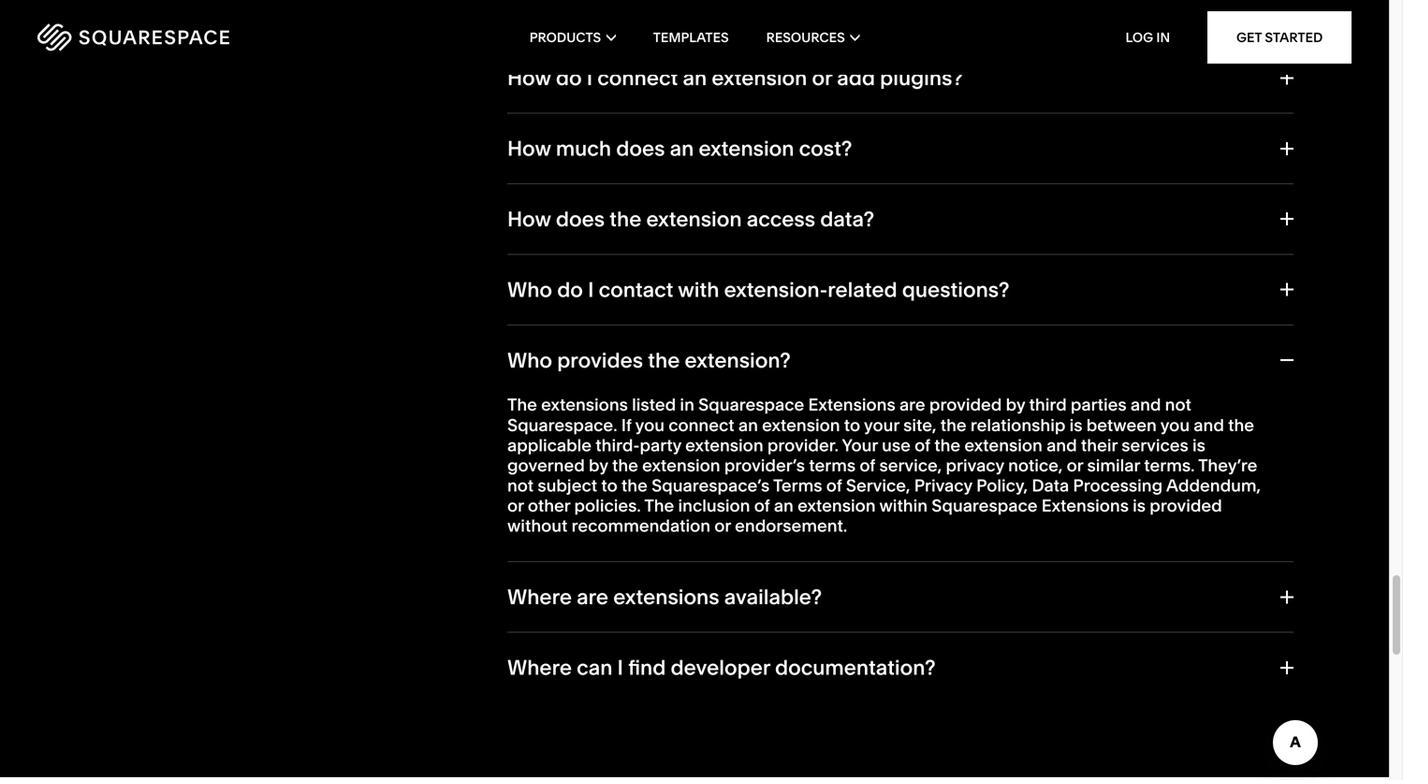 Task type: describe. For each thing, give the bounding box(es) containing it.
extensions inside the extensions listed in squarespace extensions are provided by third parties and not squarespace. if you connect an extension to your site, the relationship is between you and the applicable third-party extension provider. your use of the extension and their services is governed by the extension provider's terms of service, privacy notice, or similar terms. they're not subject to the squarespace's terms of service, privacy policy, data processing addendum, or other policies. the inclusion of an extension within squarespace extensions is provided without recommendation or endorsement.
[[541, 395, 628, 415]]

are inside the extensions listed in squarespace extensions are provided by third parties and not squarespace. if you connect an extension to your site, the relationship is between you and the applicable third-party extension provider. your use of the extension and their services is governed by the extension provider's terms of service, privacy notice, or similar terms. they're not subject to the squarespace's terms of service, privacy policy, data processing addendum, or other policies. the inclusion of an extension within squarespace extensions is provided without recommendation or endorsement.
[[900, 395, 926, 415]]

the up they're
[[1229, 415, 1255, 436]]

use
[[882, 435, 911, 456]]

extension down how do i connect an extension or add plugins?
[[699, 136, 794, 161]]

documentation?
[[775, 656, 936, 681]]

i for find
[[618, 656, 624, 681]]

do for who
[[557, 277, 583, 302]]

developer
[[671, 656, 770, 681]]

2 horizontal spatial is
[[1193, 435, 1206, 456]]

0 horizontal spatial by
[[589, 455, 608, 476]]

recommendation
[[572, 516, 711, 537]]

of right terms
[[827, 476, 842, 496]]

within
[[880, 496, 928, 517]]

site,
[[904, 415, 937, 436]]

your
[[842, 435, 878, 456]]

squarespace logo image
[[37, 23, 229, 51]]

0 vertical spatial not
[[1165, 395, 1192, 415]]

0 vertical spatial does
[[616, 136, 665, 161]]

related
[[828, 277, 898, 302]]

get started link
[[1208, 11, 1352, 64]]

0 horizontal spatial extensions
[[809, 395, 896, 415]]

terms
[[773, 476, 823, 496]]

in
[[1157, 29, 1171, 45]]

log             in link
[[1126, 29, 1171, 45]]

resources
[[767, 29, 845, 45]]

provider.
[[768, 435, 839, 456]]

an down templates
[[683, 65, 707, 91]]

add
[[837, 65, 875, 91]]

the extensions listed in squarespace extensions are provided by third parties and not squarespace. if you connect an extension to your site, the relationship is between you and the applicable third-party extension provider. your use of the extension and their services is governed by the extension provider's terms of service, privacy notice, or similar terms. they're not subject to the squarespace's terms of service, privacy policy, data processing addendum, or other policies. the inclusion of an extension within squarespace extensions is provided without recommendation or endorsement.
[[507, 395, 1261, 537]]

extension up terms
[[762, 415, 840, 436]]

subject
[[538, 476, 597, 496]]

access
[[747, 206, 816, 232]]

party
[[640, 435, 682, 456]]

products
[[530, 29, 601, 45]]

do for how
[[556, 65, 582, 91]]

started
[[1265, 29, 1323, 45]]

0 horizontal spatial and
[[1047, 435, 1077, 456]]

governed
[[507, 455, 585, 476]]

an up 'how does the extension access data?'
[[670, 136, 694, 161]]

if
[[621, 415, 632, 436]]

an up provider's
[[739, 415, 758, 436]]

1 vertical spatial are
[[577, 585, 609, 610]]

privacy
[[946, 455, 1005, 476]]

1 horizontal spatial extensions
[[1042, 496, 1129, 517]]

terms.
[[1144, 455, 1195, 476]]

1 vertical spatial to
[[601, 476, 618, 496]]

third-
[[596, 435, 640, 456]]

squarespace logo link
[[37, 23, 300, 51]]

where are extensions available?
[[507, 585, 822, 610]]

their
[[1081, 435, 1118, 456]]

between
[[1087, 415, 1157, 436]]

service,
[[880, 455, 942, 476]]

0 horizontal spatial is
[[1070, 415, 1083, 436]]

how do i connect an extension or add plugins?
[[507, 65, 963, 91]]

provider's
[[725, 455, 805, 476]]

1 vertical spatial not
[[507, 476, 534, 496]]

the right the site,
[[941, 415, 967, 436]]

terms
[[809, 455, 856, 476]]

can
[[577, 656, 613, 681]]

processing
[[1073, 476, 1163, 496]]

2 horizontal spatial and
[[1194, 415, 1225, 436]]

an down provider's
[[774, 496, 794, 517]]

1 horizontal spatial the
[[645, 496, 674, 517]]

how for how do i connect an extension or add plugins?
[[507, 65, 551, 91]]

privacy
[[915, 476, 973, 496]]

hide answer image
[[1279, 354, 1294, 367]]

service,
[[846, 476, 911, 496]]

connect inside the extensions listed in squarespace extensions are provided by third parties and not squarespace. if you connect an extension to your site, the relationship is between you and the applicable third-party extension provider. your use of the extension and their services is governed by the extension provider's terms of service, privacy notice, or similar terms. they're not subject to the squarespace's terms of service, privacy policy, data processing addendum, or other policies. the inclusion of an extension within squarespace extensions is provided without recommendation or endorsement.
[[669, 415, 735, 436]]

0 horizontal spatial squarespace
[[699, 395, 805, 415]]

parties
[[1071, 395, 1127, 415]]

extension?
[[685, 348, 791, 373]]

notice,
[[1009, 455, 1063, 476]]

i for contact
[[588, 277, 594, 302]]

0 vertical spatial to
[[844, 415, 861, 436]]

who for who provides the extension?
[[507, 348, 552, 373]]

data?
[[820, 206, 875, 232]]

0 vertical spatial provided
[[930, 395, 1002, 415]]

show answer image for how does the extension access data?
[[1279, 213, 1294, 226]]

where for where are extensions available?
[[507, 585, 572, 610]]

third
[[1030, 395, 1067, 415]]

policy,
[[977, 476, 1028, 496]]

extension down resources
[[712, 65, 808, 91]]

1 vertical spatial provided
[[1150, 496, 1223, 517]]



Task type: locate. For each thing, give the bounding box(es) containing it.
log
[[1126, 29, 1154, 45]]

squarespace.
[[507, 415, 618, 436]]

get
[[1237, 29, 1262, 45]]

2 show answer image from the top
[[1279, 213, 1294, 226]]

1 show answer image from the top
[[1279, 72, 1294, 85]]

the right policies.
[[645, 496, 674, 517]]

where left can
[[507, 656, 572, 681]]

the down if
[[612, 455, 638, 476]]

not up without
[[507, 476, 534, 496]]

are right your
[[900, 395, 926, 415]]

or left the other
[[507, 496, 524, 517]]

i right can
[[618, 656, 624, 681]]

2 where from the top
[[507, 656, 572, 681]]

0 horizontal spatial the
[[507, 395, 537, 415]]

does
[[616, 136, 665, 161], [556, 206, 605, 232]]

is down similar
[[1133, 496, 1146, 517]]

show answer image for where are extensions available?
[[1279, 591, 1294, 604]]

1 vertical spatial squarespace
[[932, 496, 1038, 517]]

and up they're
[[1194, 415, 1225, 436]]

data
[[1032, 476, 1069, 496]]

1 vertical spatial where
[[507, 656, 572, 681]]

0 vertical spatial are
[[900, 395, 926, 415]]

extension
[[712, 65, 808, 91], [699, 136, 794, 161], [647, 206, 742, 232], [762, 415, 840, 436], [686, 435, 764, 456], [965, 435, 1043, 456], [642, 455, 721, 476], [798, 496, 876, 517]]

do down products
[[556, 65, 582, 91]]

of down provider's
[[754, 496, 770, 517]]

of
[[915, 435, 931, 456], [860, 455, 876, 476], [827, 476, 842, 496], [754, 496, 770, 517]]

endorsement.
[[735, 516, 848, 537]]

1 vertical spatial who
[[507, 348, 552, 373]]

show answer image
[[1279, 72, 1294, 85], [1279, 213, 1294, 226], [1279, 283, 1294, 296], [1279, 662, 1294, 675]]

extensions up find
[[614, 585, 720, 610]]

how does the extension access data?
[[507, 206, 875, 232]]

the up applicable
[[507, 395, 537, 415]]

0 horizontal spatial not
[[507, 476, 534, 496]]

1 show answer image from the top
[[1279, 1, 1294, 14]]

where can i find developer documentation?
[[507, 656, 936, 681]]

1 horizontal spatial not
[[1165, 395, 1192, 415]]

0 vertical spatial show answer image
[[1279, 1, 1294, 14]]

cost?
[[799, 136, 852, 161]]

or left add
[[812, 65, 833, 91]]

where down without
[[507, 585, 572, 610]]

does down much
[[556, 206, 605, 232]]

find
[[628, 656, 666, 681]]

an
[[683, 65, 707, 91], [670, 136, 694, 161], [739, 415, 758, 436], [774, 496, 794, 517]]

inclusion
[[678, 496, 750, 517]]

1 vertical spatial connect
[[669, 415, 735, 436]]

listed
[[632, 395, 676, 415]]

extension up the inclusion
[[642, 455, 721, 476]]

0 vertical spatial extensions
[[809, 395, 896, 415]]

show answer image for where can i find developer documentation?
[[1279, 662, 1294, 675]]

available?
[[724, 585, 822, 610]]

1 horizontal spatial is
[[1133, 496, 1146, 517]]

of left use
[[860, 455, 876, 476]]

1 horizontal spatial you
[[1161, 415, 1190, 436]]

are up can
[[577, 585, 609, 610]]

0 horizontal spatial does
[[556, 206, 605, 232]]

products button
[[530, 0, 616, 75]]

not up services
[[1165, 395, 1192, 415]]

policies.
[[574, 496, 641, 517]]

without
[[507, 516, 568, 537]]

is right third
[[1070, 415, 1083, 436]]

how for how much does an extension cost?
[[507, 136, 551, 161]]

show answer image for how do i connect an extension or add plugins?
[[1279, 72, 1294, 85]]

do
[[556, 65, 582, 91], [557, 277, 583, 302]]

1 how from the top
[[507, 65, 551, 91]]

1 vertical spatial by
[[589, 455, 608, 476]]

not
[[1165, 395, 1192, 415], [507, 476, 534, 496]]

1 horizontal spatial squarespace
[[932, 496, 1038, 517]]

in
[[680, 395, 695, 415]]

3 show answer image from the top
[[1279, 591, 1294, 604]]

1 horizontal spatial and
[[1131, 395, 1162, 415]]

0 horizontal spatial you
[[635, 415, 665, 436]]

2 vertical spatial show answer image
[[1279, 591, 1294, 604]]

2 show answer image from the top
[[1279, 142, 1294, 155]]

3 how from the top
[[507, 206, 551, 232]]

0 vertical spatial i
[[587, 65, 593, 91]]

show answer image for how much does an extension cost?
[[1279, 142, 1294, 155]]

i
[[587, 65, 593, 91], [588, 277, 594, 302], [618, 656, 624, 681]]

i left contact
[[588, 277, 594, 302]]

extension up with
[[647, 206, 742, 232]]

how
[[507, 65, 551, 91], [507, 136, 551, 161], [507, 206, 551, 232]]

where for where can i find developer documentation?
[[507, 656, 572, 681]]

services
[[1122, 435, 1189, 456]]

1 vertical spatial show answer image
[[1279, 142, 1294, 155]]

contact
[[599, 277, 674, 302]]

who provides the extension?
[[507, 348, 791, 373]]

0 vertical spatial do
[[556, 65, 582, 91]]

they're
[[1199, 455, 1258, 476]]

1 horizontal spatial by
[[1006, 395, 1026, 415]]

squarespace
[[699, 395, 805, 415], [932, 496, 1038, 517]]

extensions down provides
[[541, 395, 628, 415]]

extension down terms
[[798, 496, 876, 517]]

connect
[[598, 65, 678, 91], [669, 415, 735, 436]]

where
[[507, 585, 572, 610], [507, 656, 572, 681]]

how for how does the extension access data?
[[507, 206, 551, 232]]

and up services
[[1131, 395, 1162, 415]]

2 who from the top
[[507, 348, 552, 373]]

to left your
[[844, 415, 861, 436]]

by left third
[[1006, 395, 1026, 415]]

by up policies.
[[589, 455, 608, 476]]

1 where from the top
[[507, 585, 572, 610]]

to down third-
[[601, 476, 618, 496]]

1 horizontal spatial are
[[900, 395, 926, 415]]

i for connect
[[587, 65, 593, 91]]

applicable
[[507, 435, 592, 456]]

1 horizontal spatial to
[[844, 415, 861, 436]]

1 vertical spatial do
[[557, 277, 583, 302]]

addendum,
[[1167, 476, 1261, 496]]

squarespace down privacy
[[932, 496, 1038, 517]]

provided
[[930, 395, 1002, 415], [1150, 496, 1223, 517]]

questions?
[[902, 277, 1010, 302]]

relationship
[[971, 415, 1066, 436]]

2 how from the top
[[507, 136, 551, 161]]

1 vertical spatial does
[[556, 206, 605, 232]]

1 vertical spatial i
[[588, 277, 594, 302]]

show answer image for who do i contact with extension-related questions?
[[1279, 283, 1294, 296]]

is
[[1070, 415, 1083, 436], [1193, 435, 1206, 456], [1133, 496, 1146, 517]]

0 horizontal spatial provided
[[930, 395, 1002, 415]]

who do i contact with extension-related questions?
[[507, 277, 1010, 302]]

plugins?
[[880, 65, 963, 91]]

your
[[864, 415, 900, 436]]

the up contact
[[610, 206, 642, 232]]

squarespace's
[[652, 476, 770, 496]]

extensions up your
[[809, 395, 896, 415]]

the up listed at the bottom left of page
[[648, 348, 680, 373]]

extension up the squarespace's
[[686, 435, 764, 456]]

3 show answer image from the top
[[1279, 283, 1294, 296]]

provided up privacy
[[930, 395, 1002, 415]]

and
[[1131, 395, 1162, 415], [1194, 415, 1225, 436], [1047, 435, 1077, 456]]

4 show answer image from the top
[[1279, 662, 1294, 675]]

you right if
[[635, 415, 665, 436]]

extensions
[[541, 395, 628, 415], [614, 585, 720, 610]]

how much does an extension cost?
[[507, 136, 852, 161]]

i down products
[[587, 65, 593, 91]]

the
[[610, 206, 642, 232], [648, 348, 680, 373], [941, 415, 967, 436], [1229, 415, 1255, 436], [935, 435, 961, 456], [612, 455, 638, 476], [622, 476, 648, 496]]

show answer image
[[1279, 1, 1294, 14], [1279, 142, 1294, 155], [1279, 591, 1294, 604]]

the up privacy
[[935, 435, 961, 456]]

0 horizontal spatial to
[[601, 476, 618, 496]]

0 vertical spatial who
[[507, 277, 552, 302]]

do left contact
[[557, 277, 583, 302]]

is up addendum,
[[1193, 435, 1206, 456]]

connect up the squarespace's
[[669, 415, 735, 436]]

1 who from the top
[[507, 277, 552, 302]]

log             in
[[1126, 29, 1171, 45]]

2 vertical spatial i
[[618, 656, 624, 681]]

extensions down similar
[[1042, 496, 1129, 517]]

templates
[[653, 29, 729, 45]]

1 you from the left
[[635, 415, 665, 436]]

provided down terms.
[[1150, 496, 1223, 517]]

much
[[556, 136, 611, 161]]

2 vertical spatial how
[[507, 206, 551, 232]]

does right much
[[616, 136, 665, 161]]

1 horizontal spatial does
[[616, 136, 665, 161]]

are
[[900, 395, 926, 415], [577, 585, 609, 610]]

and left "their"
[[1047, 435, 1077, 456]]

or down the squarespace's
[[715, 516, 731, 537]]

extension up the policy,
[[965, 435, 1043, 456]]

you up terms.
[[1161, 415, 1190, 436]]

templates link
[[653, 0, 729, 75]]

extensions
[[809, 395, 896, 415], [1042, 496, 1129, 517]]

similar
[[1088, 455, 1140, 476]]

resources button
[[767, 0, 860, 75]]

other
[[528, 496, 570, 517]]

of right use
[[915, 435, 931, 456]]

0 vertical spatial extensions
[[541, 395, 628, 415]]

0 vertical spatial the
[[507, 395, 537, 415]]

0 horizontal spatial are
[[577, 585, 609, 610]]

provides
[[557, 348, 643, 373]]

squarespace down extension?
[[699, 395, 805, 415]]

0 vertical spatial by
[[1006, 395, 1026, 415]]

extension-
[[724, 277, 828, 302]]

get started
[[1237, 29, 1323, 45]]

connect down templates
[[598, 65, 678, 91]]

1 vertical spatial extensions
[[614, 585, 720, 610]]

the
[[507, 395, 537, 415], [645, 496, 674, 517]]

with
[[678, 277, 720, 302]]

0 vertical spatial how
[[507, 65, 551, 91]]

0 vertical spatial where
[[507, 585, 572, 610]]

1 vertical spatial the
[[645, 496, 674, 517]]

who for who do i contact with extension-related questions?
[[507, 277, 552, 302]]

you
[[635, 415, 665, 436], [1161, 415, 1190, 436]]

or left similar
[[1067, 455, 1084, 476]]

2 you from the left
[[1161, 415, 1190, 436]]

0 vertical spatial squarespace
[[699, 395, 805, 415]]

by
[[1006, 395, 1026, 415], [589, 455, 608, 476]]

1 vertical spatial extensions
[[1042, 496, 1129, 517]]

1 vertical spatial how
[[507, 136, 551, 161]]

0 vertical spatial connect
[[598, 65, 678, 91]]

1 horizontal spatial provided
[[1150, 496, 1223, 517]]

the up 'recommendation'
[[622, 476, 648, 496]]



Task type: vqa. For each thing, say whether or not it's contained in the screenshot.
provider.
yes



